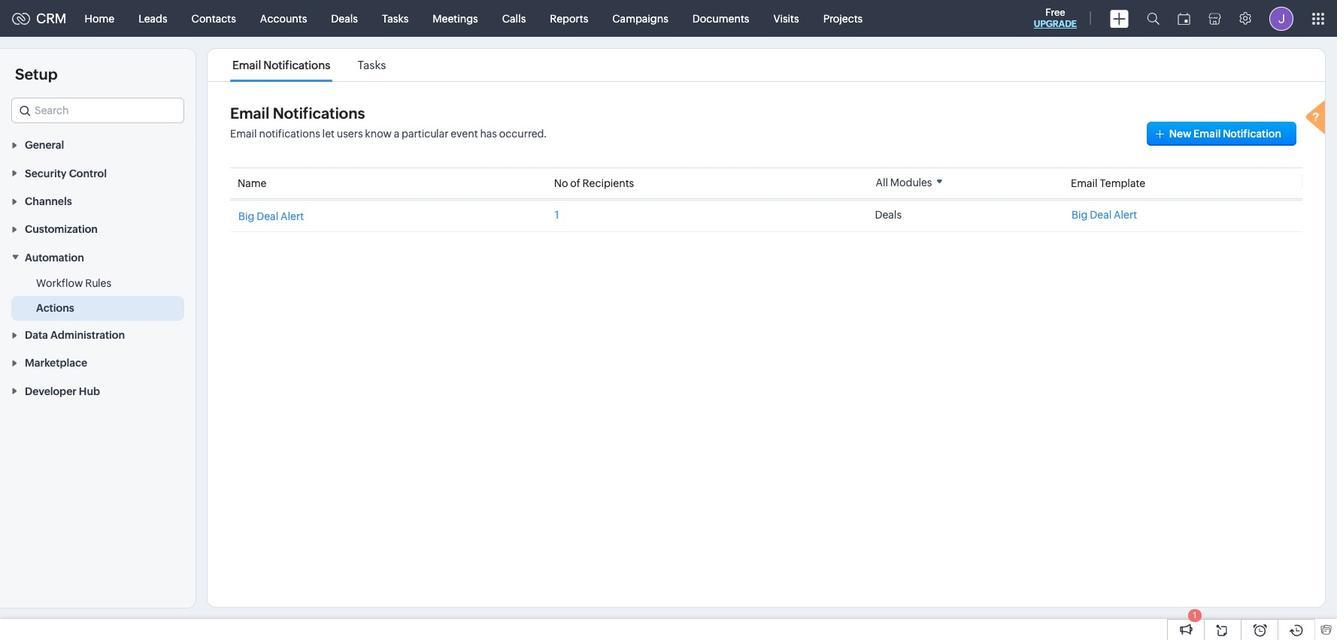 Task type: vqa. For each thing, say whether or not it's contained in the screenshot.
topmost Deals
yes



Task type: describe. For each thing, give the bounding box(es) containing it.
notifications for email notifications
[[263, 59, 330, 71]]

new email notification button
[[1147, 122, 1297, 146]]

projects
[[823, 12, 863, 24]]

documents
[[693, 12, 749, 24]]

create menu image
[[1110, 9, 1129, 27]]

documents link
[[680, 0, 761, 36]]

reports link
[[538, 0, 600, 36]]

contacts
[[191, 12, 236, 24]]

Search text field
[[12, 99, 183, 123]]

no of recipients
[[554, 177, 634, 190]]

automation region
[[0, 271, 196, 321]]

users
[[337, 128, 363, 140]]

1 horizontal spatial deals
[[875, 209, 902, 221]]

workflow rules link
[[36, 276, 111, 291]]

customization button
[[0, 215, 196, 243]]

1 vertical spatial tasks link
[[355, 59, 388, 71]]

marketplace
[[25, 358, 87, 370]]

search element
[[1138, 0, 1169, 37]]

reports
[[550, 12, 588, 24]]

0 horizontal spatial 1
[[555, 209, 559, 221]]

visits
[[773, 12, 799, 24]]

1 horizontal spatial alert
[[1114, 209, 1137, 221]]

calls link
[[490, 0, 538, 36]]

logo image
[[12, 12, 30, 24]]

0 horizontal spatial alert
[[281, 211, 304, 223]]

0 vertical spatial tasks link
[[370, 0, 421, 36]]

rules
[[85, 277, 111, 289]]

calls
[[502, 12, 526, 24]]

create menu element
[[1101, 0, 1138, 36]]

email for email notifications let users know a particular event has occurred.
[[230, 128, 257, 140]]

leads
[[138, 12, 167, 24]]

1 horizontal spatial deal
[[1090, 209, 1112, 221]]

know
[[365, 128, 392, 140]]

projects link
[[811, 0, 875, 36]]

campaigns
[[612, 12, 668, 24]]

0 horizontal spatial deal
[[257, 211, 278, 223]]

meetings link
[[421, 0, 490, 36]]

1 vertical spatial 1
[[1193, 611, 1197, 620]]

marketplace button
[[0, 349, 196, 377]]

calendar image
[[1178, 12, 1190, 24]]

list containing email notifications
[[219, 49, 400, 81]]

notifications
[[259, 128, 320, 140]]

channels
[[25, 196, 72, 208]]

has
[[480, 128, 497, 140]]

data administration button
[[0, 321, 196, 349]]

accounts
[[260, 12, 307, 24]]

0 horizontal spatial big
[[238, 211, 254, 223]]

crm link
[[12, 11, 67, 26]]

0 vertical spatial tasks
[[382, 12, 409, 24]]

1 horizontal spatial big
[[1072, 209, 1088, 221]]

particular
[[402, 128, 448, 140]]

setup
[[15, 65, 58, 83]]

deals link
[[319, 0, 370, 36]]

meetings
[[433, 12, 478, 24]]

developer hub
[[25, 386, 100, 398]]

event
[[451, 128, 478, 140]]

actions link
[[36, 301, 74, 316]]

administration
[[50, 329, 125, 341]]

let
[[322, 128, 335, 140]]

email notifications
[[232, 59, 330, 71]]

email template
[[1071, 177, 1146, 190]]

crm
[[36, 11, 67, 26]]

leads link
[[126, 0, 179, 36]]

channels button
[[0, 187, 196, 215]]

all
[[876, 177, 888, 189]]

general
[[25, 139, 64, 151]]

automation button
[[0, 243, 196, 271]]

notifications for email notifications new email notification
[[273, 105, 365, 122]]

accounts link
[[248, 0, 319, 36]]



Task type: locate. For each thing, give the bounding box(es) containing it.
profile element
[[1260, 0, 1303, 36]]

big deal alert down email template
[[1072, 209, 1137, 221]]

general button
[[0, 131, 196, 159]]

contacts link
[[179, 0, 248, 36]]

0 horizontal spatial big deal alert
[[238, 211, 304, 223]]

notifications up let
[[273, 105, 365, 122]]

big down email template
[[1072, 209, 1088, 221]]

email down contacts link
[[232, 59, 261, 71]]

template
[[1100, 177, 1146, 190]]

1
[[555, 209, 559, 221], [1193, 611, 1197, 620]]

1 vertical spatial deals
[[875, 209, 902, 221]]

1 vertical spatial tasks
[[358, 59, 386, 71]]

alert
[[1114, 209, 1137, 221], [281, 211, 304, 223]]

recipients
[[583, 177, 634, 190]]

profile image
[[1269, 6, 1294, 30]]

None field
[[11, 98, 184, 123]]

email
[[232, 59, 261, 71], [230, 105, 270, 122], [230, 128, 257, 140], [1194, 128, 1221, 140], [1071, 177, 1098, 190]]

notifications
[[263, 59, 330, 71], [273, 105, 365, 122]]

1 vertical spatial notifications
[[273, 105, 365, 122]]

notification
[[1223, 128, 1281, 140]]

big down name on the top
[[238, 211, 254, 223]]

workflow rules
[[36, 277, 111, 289]]

big
[[1072, 209, 1088, 221], [238, 211, 254, 223]]

notifications down accounts
[[263, 59, 330, 71]]

workflow
[[36, 277, 83, 289]]

big deal alert down name on the top
[[238, 211, 304, 223]]

deal down email template
[[1090, 209, 1112, 221]]

All Modules field
[[870, 175, 949, 190]]

of
[[570, 177, 580, 190]]

email left "notifications" at the left top
[[230, 128, 257, 140]]

0 vertical spatial notifications
[[263, 59, 330, 71]]

security
[[25, 167, 67, 180]]

deals
[[331, 12, 358, 24], [875, 209, 902, 221]]

no
[[554, 177, 568, 190]]

security control button
[[0, 159, 196, 187]]

tasks link
[[370, 0, 421, 36], [355, 59, 388, 71]]

tasks link left meetings
[[370, 0, 421, 36]]

tasks right deals link
[[382, 12, 409, 24]]

big deal alert link
[[1072, 209, 1294, 221], [238, 211, 304, 223]]

hub
[[79, 386, 100, 398]]

email left template
[[1071, 177, 1098, 190]]

0 horizontal spatial big deal alert link
[[238, 211, 304, 223]]

1 horizontal spatial big deal alert
[[1072, 209, 1137, 221]]

1 horizontal spatial big deal alert link
[[1072, 209, 1294, 221]]

home
[[85, 12, 114, 24]]

deal
[[1090, 209, 1112, 221], [257, 211, 278, 223]]

new
[[1169, 128, 1192, 140]]

email notifications link
[[230, 59, 333, 71]]

developer hub button
[[0, 377, 196, 405]]

tasks
[[382, 12, 409, 24], [358, 59, 386, 71]]

notifications inside "email notifications new email notification"
[[273, 105, 365, 122]]

big deal alert
[[1072, 209, 1137, 221], [238, 211, 304, 223]]

modules
[[890, 177, 932, 189]]

tasks down deals link
[[358, 59, 386, 71]]

upgrade
[[1034, 19, 1077, 29]]

data
[[25, 329, 48, 341]]

big deal alert link down name on the top
[[238, 211, 304, 223]]

name
[[238, 177, 267, 190]]

list
[[219, 49, 400, 81]]

0 horizontal spatial deals
[[331, 12, 358, 24]]

campaigns link
[[600, 0, 680, 36]]

email notifications let users know a particular event has occurred.
[[230, 128, 546, 140]]

email for email template
[[1071, 177, 1098, 190]]

0 vertical spatial 1
[[555, 209, 559, 221]]

free
[[1046, 7, 1065, 18]]

actions
[[36, 302, 74, 314]]

tasks link down deals link
[[355, 59, 388, 71]]

deal down name on the top
[[257, 211, 278, 223]]

control
[[69, 167, 107, 180]]

1 link
[[555, 209, 559, 221]]

search image
[[1147, 12, 1160, 25]]

security control
[[25, 167, 107, 180]]

deals right accounts link
[[331, 12, 358, 24]]

data administration
[[25, 329, 125, 341]]

deals down all
[[875, 209, 902, 221]]

home link
[[73, 0, 126, 36]]

0 vertical spatial deals
[[331, 12, 358, 24]]

email right the new
[[1194, 128, 1221, 140]]

automation
[[25, 252, 84, 264]]

developer
[[25, 386, 77, 398]]

a
[[394, 128, 400, 140]]

visits link
[[761, 0, 811, 36]]

email up "notifications" at the left top
[[230, 105, 270, 122]]

customization
[[25, 224, 98, 236]]

email notifications new email notification
[[230, 105, 1281, 140]]

email for email notifications
[[232, 59, 261, 71]]

free upgrade
[[1034, 7, 1077, 29]]

big deal alert link down template
[[1072, 209, 1294, 221]]

1 horizontal spatial 1
[[1193, 611, 1197, 620]]

email for email notifications new email notification
[[230, 105, 270, 122]]

all modules
[[876, 177, 932, 189]]

occurred.
[[499, 128, 546, 140]]



